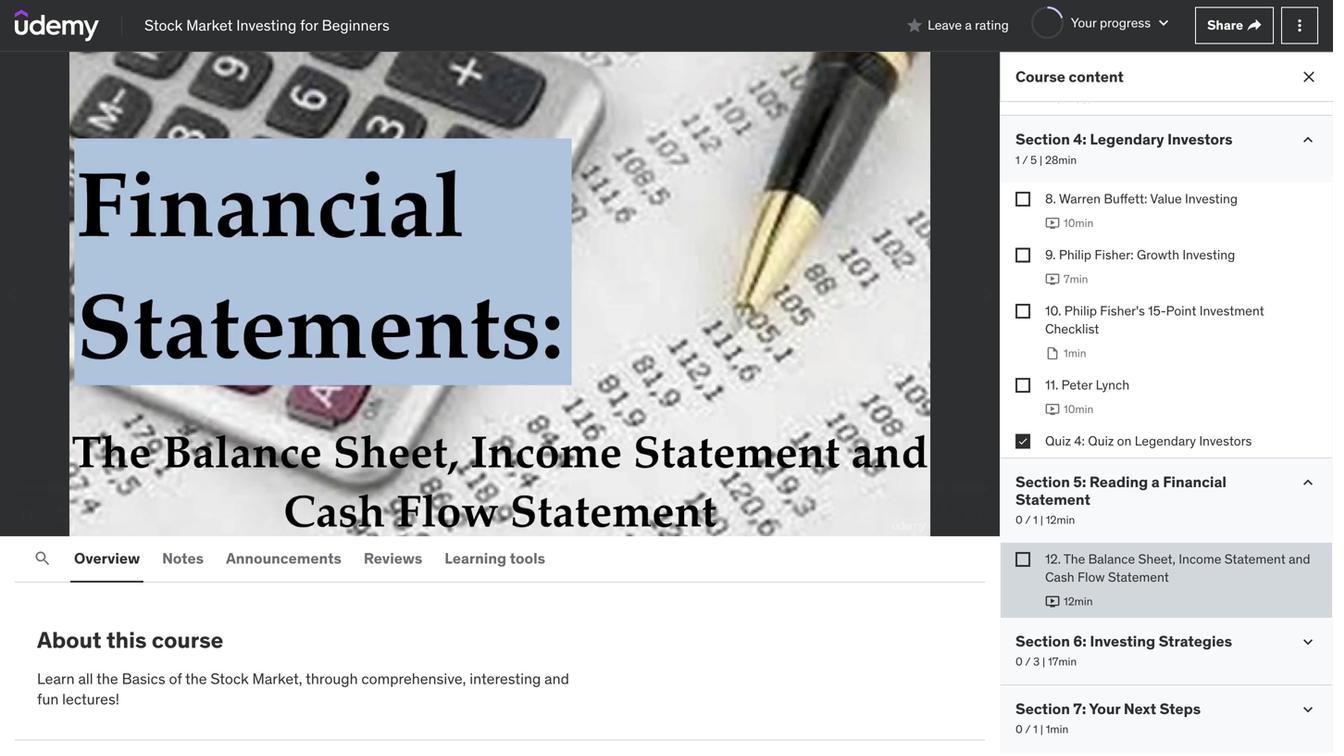 Task type: locate. For each thing, give the bounding box(es) containing it.
the right into
[[1256, 72, 1275, 88]]

learn all the basics of the stock market, through comprehensive, interesting and fun lectures!
[[37, 669, 570, 709]]

1 vertical spatial 10min
[[1064, 402, 1094, 416]]

2 horizontal spatial statement
[[1225, 551, 1286, 567]]

3 xsmall image from the top
[[1016, 378, 1031, 393]]

investors down deeper
[[1168, 130, 1233, 149]]

for
[[300, 16, 318, 35]]

xsmall image left 10.
[[1016, 304, 1031, 319]]

12:19
[[209, 506, 240, 523]]

1 vertical spatial stock
[[211, 669, 249, 688]]

4: for quiz
[[1075, 432, 1086, 449]]

4 section from the top
[[1016, 699, 1071, 718]]

the inside quiz 3: quiz on looking deeper into the markets
[[1256, 72, 1275, 88]]

the right 'of'
[[185, 669, 207, 688]]

1 vertical spatial on
[[1118, 432, 1132, 449]]

0 vertical spatial 0
[[1016, 513, 1023, 527]]

1 vertical spatial 0
[[1016, 655, 1023, 669]]

and
[[1289, 551, 1311, 567], [545, 669, 570, 688]]

buffett:
[[1104, 190, 1148, 207]]

quiz 3: quiz on looking deeper into the markets
[[1046, 72, 1275, 107]]

beginners
[[322, 16, 390, 35]]

2 vertical spatial 1
[[1034, 722, 1038, 737]]

small image inside the your progress dropdown button
[[1155, 13, 1174, 32]]

| right 5
[[1040, 153, 1043, 167]]

stock inside learn all the basics of the stock market, through comprehensive, interesting and fun lectures!
[[211, 669, 249, 688]]

1 vertical spatial a
[[1152, 472, 1160, 491]]

your progress button
[[1032, 7, 1174, 39]]

1min inside section 7: your next steps 0 / 1 | 1min
[[1046, 722, 1069, 737]]

xsmall image for 9.
[[1016, 248, 1031, 263]]

on for looking
[[1118, 72, 1132, 88]]

1 right expanded view icon
[[1034, 513, 1038, 527]]

1min right the start philip fisher's 15-point investment checklist image
[[1064, 346, 1087, 360]]

sheet,
[[1139, 551, 1176, 567]]

1 xsmall image from the top
[[1016, 248, 1031, 263]]

on up reading in the right bottom of the page
[[1118, 432, 1132, 449]]

the
[[1256, 72, 1275, 88], [96, 669, 118, 688], [185, 669, 207, 688]]

2 horizontal spatial the
[[1256, 72, 1275, 88]]

2 10min from the top
[[1064, 402, 1094, 416]]

section 5: reading a financial statement button
[[1016, 472, 1285, 509]]

0 vertical spatial legendary
[[1091, 130, 1165, 149]]

2 vertical spatial xsmall image
[[1016, 378, 1031, 393]]

learning
[[445, 549, 507, 568]]

section 5: reading a financial statement 0 / 1 | 12min
[[1016, 472, 1227, 527]]

your left progress
[[1071, 14, 1097, 31]]

/ inside section 4: legendary investors 1 / 5 | 28min
[[1023, 153, 1028, 167]]

0 vertical spatial and
[[1289, 551, 1311, 567]]

1min down "section 7: your next steps" dropdown button
[[1046, 722, 1069, 737]]

point
[[1167, 302, 1197, 319]]

3
[[1034, 655, 1040, 669]]

| down "section 7: your next steps" dropdown button
[[1041, 722, 1044, 737]]

7:
[[1074, 699, 1087, 718]]

xsmall image left the 11.
[[1016, 378, 1031, 393]]

5
[[1031, 153, 1037, 167]]

/ left 5
[[1023, 153, 1028, 167]]

quiz up markets
[[1046, 72, 1072, 88]]

overview
[[74, 549, 140, 568]]

leave a rating
[[928, 17, 1009, 34]]

section 4: legendary investors button
[[1016, 130, 1233, 149]]

a
[[966, 17, 972, 34], [1152, 472, 1160, 491]]

lynch
[[1096, 376, 1130, 393]]

0
[[1016, 513, 1023, 527], [1016, 655, 1023, 669], [1016, 722, 1023, 737]]

section up 3
[[1016, 632, 1071, 651]]

notes
[[162, 549, 204, 568]]

2 on from the top
[[1118, 432, 1132, 449]]

fisher:
[[1095, 246, 1134, 263]]

small image
[[1155, 13, 1174, 32], [906, 16, 925, 35], [1300, 131, 1318, 149], [1300, 473, 1318, 492], [1300, 700, 1318, 719]]

0 vertical spatial philip
[[1060, 246, 1092, 263]]

1 on from the top
[[1118, 72, 1132, 88]]

1 vertical spatial statement
[[1225, 551, 1286, 567]]

the right all
[[96, 669, 118, 688]]

investors up financial
[[1200, 432, 1253, 449]]

10.
[[1046, 302, 1062, 319]]

and up small icon
[[1289, 551, 1311, 567]]

financial
[[1164, 472, 1227, 491]]

philip up checklist
[[1065, 302, 1098, 319]]

subtitles image
[[857, 504, 879, 526]]

stock left market
[[144, 16, 183, 35]]

0 vertical spatial on
[[1118, 72, 1132, 88]]

philip inside the 10. philip fisher's 15-point investment checklist
[[1065, 302, 1098, 319]]

0 vertical spatial your
[[1071, 14, 1097, 31]]

reviews button
[[360, 536, 426, 581]]

7min
[[1064, 272, 1089, 286]]

/
[[1023, 153, 1028, 167], [199, 506, 206, 523], [1026, 513, 1031, 527], [1026, 655, 1031, 669], [1026, 722, 1031, 737]]

section up 5
[[1016, 130, 1071, 149]]

your right 7:
[[1090, 699, 1121, 718]]

1 vertical spatial 1min
[[1046, 722, 1069, 737]]

0 horizontal spatial statement
[[1016, 490, 1091, 509]]

warren
[[1060, 190, 1101, 207]]

about
[[37, 626, 102, 654]]

section
[[1016, 130, 1071, 149], [1016, 472, 1071, 491], [1016, 632, 1071, 651], [1016, 699, 1071, 718]]

3 section from the top
[[1016, 632, 1071, 651]]

/ down "section 7: your next steps" dropdown button
[[1026, 722, 1031, 737]]

0 vertical spatial statement
[[1016, 490, 1091, 509]]

/ right expanded view icon
[[1026, 513, 1031, 527]]

1 inside section 7: your next steps 0 / 1 | 1min
[[1034, 722, 1038, 737]]

0 left 3
[[1016, 655, 1023, 669]]

stock
[[144, 16, 183, 35], [211, 669, 249, 688]]

| right 3
[[1043, 655, 1046, 669]]

section left 5: on the right bottom of the page
[[1016, 472, 1071, 491]]

xsmall image left 9.
[[1016, 248, 1031, 263]]

0 vertical spatial stock
[[144, 16, 183, 35]]

10min down 'peter' at right
[[1064, 402, 1094, 416]]

growth
[[1137, 246, 1180, 263]]

0 inside section 6: investing strategies 0 / 3 | 17min
[[1016, 655, 1023, 669]]

statement up 12.
[[1016, 490, 1091, 509]]

quiz right 3:
[[1089, 72, 1115, 88]]

a right reading in the right bottom of the page
[[1152, 472, 1160, 491]]

basics
[[122, 669, 166, 688]]

1 left 5
[[1016, 153, 1020, 167]]

4: up '28min' on the top right of the page
[[1074, 130, 1087, 149]]

play peter lynch image
[[1046, 402, 1061, 417]]

section for section 5: reading a financial statement
[[1016, 472, 1071, 491]]

statement right income at the right of page
[[1225, 551, 1286, 567]]

xsmall image
[[1248, 18, 1262, 33], [1016, 192, 1031, 207], [1016, 434, 1031, 449], [1016, 552, 1031, 567]]

0 horizontal spatial a
[[966, 17, 972, 34]]

investors
[[1168, 130, 1233, 149], [1200, 432, 1253, 449]]

investing right "6:"
[[1091, 632, 1156, 651]]

1 vertical spatial 4:
[[1075, 432, 1086, 449]]

close course content sidebar image
[[1300, 68, 1319, 86]]

stop the balance sheet, income statement and cash flow statement image
[[1046, 594, 1061, 609]]

0 horizontal spatial and
[[545, 669, 570, 688]]

on
[[1118, 72, 1132, 88], [1118, 432, 1132, 449]]

interesting
[[470, 669, 541, 688]]

pause image
[[16, 504, 38, 526]]

statement inside section 5: reading a financial statement 0 / 1 | 12min
[[1016, 490, 1091, 509]]

1 vertical spatial and
[[545, 669, 570, 688]]

1min
[[1064, 346, 1087, 360], [1046, 722, 1069, 737]]

through
[[306, 669, 358, 688]]

4: inside section 4: legendary investors 1 / 5 | 28min
[[1074, 130, 1087, 149]]

legendary up financial
[[1135, 432, 1197, 449]]

0 vertical spatial 10min
[[1064, 216, 1094, 230]]

1 vertical spatial xsmall image
[[1016, 304, 1031, 319]]

small image
[[1300, 633, 1318, 651]]

play warren buffett: value investing image
[[1046, 216, 1061, 231]]

overview button
[[70, 536, 144, 581]]

3 0 from the top
[[1016, 722, 1023, 737]]

0 vertical spatial xsmall image
[[1016, 248, 1031, 263]]

a left rating at right
[[966, 17, 972, 34]]

0 right expanded view icon
[[1016, 513, 1023, 527]]

10min down warren
[[1064, 216, 1094, 230]]

quiz
[[1046, 72, 1072, 88], [1089, 72, 1115, 88], [1046, 432, 1072, 449], [1089, 432, 1115, 449]]

on left looking
[[1118, 72, 1132, 88]]

12min up 12.
[[1046, 513, 1076, 527]]

1 horizontal spatial statement
[[1109, 569, 1170, 586]]

go to previous lecture image
[[0, 279, 27, 309]]

1
[[1016, 153, 1020, 167], [1034, 513, 1038, 527], [1034, 722, 1038, 737]]

xsmall image inside share button
[[1248, 18, 1262, 33]]

section inside section 5: reading a financial statement 0 / 1 | 12min
[[1016, 472, 1071, 491]]

section left 7:
[[1016, 699, 1071, 718]]

statement for financial
[[1016, 490, 1091, 509]]

0 vertical spatial 1min
[[1064, 346, 1087, 360]]

1 down 3
[[1034, 722, 1038, 737]]

market,
[[252, 669, 303, 688]]

legendary up "buffett:"
[[1091, 130, 1165, 149]]

1 horizontal spatial a
[[1152, 472, 1160, 491]]

1 0 from the top
[[1016, 513, 1023, 527]]

xsmall image
[[1016, 248, 1031, 263], [1016, 304, 1031, 319], [1016, 378, 1031, 393]]

0 vertical spatial 12min
[[1046, 513, 1076, 527]]

stock left market,
[[211, 669, 249, 688]]

1 10min from the top
[[1064, 216, 1094, 230]]

quiz 4: quiz on legendary investors
[[1046, 432, 1253, 449]]

section inside section 4: legendary investors 1 / 5 | 28min
[[1016, 130, 1071, 149]]

0 vertical spatial investors
[[1168, 130, 1233, 149]]

1 section from the top
[[1016, 130, 1071, 149]]

1 vertical spatial 1
[[1034, 513, 1038, 527]]

statement down sheet,
[[1109, 569, 1170, 586]]

section inside section 6: investing strategies 0 / 3 | 17min
[[1016, 632, 1071, 651]]

philip up 7min
[[1060, 246, 1092, 263]]

9.
[[1046, 246, 1056, 263]]

go to next lecture image
[[973, 279, 1003, 309]]

expanded view image
[[962, 504, 985, 526]]

17min
[[1049, 655, 1077, 669]]

small image inside the leave a rating "button"
[[906, 16, 925, 35]]

2 0 from the top
[[1016, 655, 1023, 669]]

on inside quiz 3: quiz on looking deeper into the markets
[[1118, 72, 1132, 88]]

8.
[[1046, 190, 1057, 207]]

steps
[[1160, 699, 1201, 718]]

1x
[[97, 506, 110, 523]]

investing
[[236, 16, 297, 35], [1186, 190, 1238, 207], [1183, 246, 1236, 263], [1091, 632, 1156, 651]]

4: up 5: on the right bottom of the page
[[1075, 432, 1086, 449]]

section inside section 7: your next steps 0 / 1 | 1min
[[1016, 699, 1071, 718]]

0 horizontal spatial stock
[[144, 16, 183, 35]]

1 horizontal spatial and
[[1289, 551, 1311, 567]]

and inside learn all the basics of the stock market, through comprehensive, interesting and fun lectures!
[[545, 669, 570, 688]]

on for legendary
[[1118, 432, 1132, 449]]

statement
[[1016, 490, 1091, 509], [1225, 551, 1286, 567], [1109, 569, 1170, 586]]

your progress
[[1071, 14, 1151, 31]]

share button
[[1196, 7, 1275, 44]]

philip
[[1060, 246, 1092, 263], [1065, 302, 1098, 319]]

1 inside section 4: legendary investors 1 / 5 | 28min
[[1016, 153, 1020, 167]]

1 vertical spatial your
[[1090, 699, 1121, 718]]

course content
[[1016, 67, 1124, 86]]

investing inside section 6: investing strategies 0 / 3 | 17min
[[1091, 632, 1156, 651]]

/ left 3
[[1026, 655, 1031, 669]]

leave
[[928, 17, 962, 34]]

12min
[[1046, 513, 1076, 527], [1064, 594, 1093, 609]]

12min right the stop the balance sheet, income statement and cash flow statement image
[[1064, 594, 1093, 609]]

1 vertical spatial philip
[[1065, 302, 1098, 319]]

2 vertical spatial 0
[[1016, 722, 1023, 737]]

0 vertical spatial 1
[[1016, 153, 1020, 167]]

legendary
[[1091, 130, 1165, 149], [1135, 432, 1197, 449]]

2 xsmall image from the top
[[1016, 304, 1031, 319]]

flow
[[1078, 569, 1105, 586]]

comprehensive,
[[362, 669, 466, 688]]

1 horizontal spatial stock
[[211, 669, 249, 688]]

all
[[78, 669, 93, 688]]

share
[[1208, 17, 1244, 33]]

section 6: investing strategies button
[[1016, 632, 1233, 651]]

and right "interesting"
[[545, 669, 570, 688]]

2 section from the top
[[1016, 472, 1071, 491]]

| right expanded view icon
[[1041, 513, 1044, 527]]

0 vertical spatial 4:
[[1074, 130, 1087, 149]]

0 vertical spatial a
[[966, 17, 972, 34]]

small image for section 5: reading a financial statement
[[1300, 473, 1318, 492]]

0 down "section 7: your next steps" dropdown button
[[1016, 722, 1023, 737]]

strategies
[[1159, 632, 1233, 651]]



Task type: vqa. For each thing, say whether or not it's contained in the screenshot.
JavaScript - The Complete Guide 2023 (Beginner + Advanced) link
no



Task type: describe. For each thing, give the bounding box(es) containing it.
markets
[[1046, 90, 1093, 107]]

0 inside section 5: reading a financial statement 0 / 1 | 12min
[[1016, 513, 1023, 527]]

course
[[152, 626, 224, 654]]

reading
[[1090, 472, 1149, 491]]

about this course
[[37, 626, 224, 654]]

investors inside section 4: legendary investors 1 / 5 | 28min
[[1168, 130, 1233, 149]]

small image for section 4: legendary investors
[[1300, 131, 1318, 149]]

1x button
[[82, 499, 126, 531]]

| inside section 6: investing strategies 0 / 3 | 17min
[[1043, 655, 1046, 669]]

section for section 7: your next steps
[[1016, 699, 1071, 718]]

0 horizontal spatial the
[[96, 669, 118, 688]]

deeper
[[1185, 72, 1227, 88]]

notes button
[[158, 536, 208, 581]]

investing right value
[[1186, 190, 1238, 207]]

leave a rating button
[[906, 3, 1009, 48]]

and inside 12. the balance sheet, income statement and cash flow statement
[[1289, 551, 1311, 567]]

2 vertical spatial statement
[[1109, 569, 1170, 586]]

play philip fisher: growth investing image
[[1046, 272, 1061, 287]]

next
[[1124, 699, 1157, 718]]

quiz up reading in the right bottom of the page
[[1089, 432, 1115, 449]]

stock inside 'stock market investing for beginners' link
[[144, 16, 183, 35]]

1 horizontal spatial the
[[185, 669, 207, 688]]

fullscreen image
[[927, 504, 949, 526]]

sidebar element
[[1000, 0, 1334, 753]]

progress bar slider
[[11, 477, 989, 499]]

1 vertical spatial legendary
[[1135, 432, 1197, 449]]

| inside section 5: reading a financial statement 0 / 1 | 12min
[[1041, 513, 1044, 527]]

peter
[[1062, 376, 1093, 393]]

checklist
[[1046, 320, 1100, 337]]

section 6: investing strategies 0 / 3 | 17min
[[1016, 632, 1233, 669]]

udemy image
[[15, 10, 99, 41]]

small image for section 7: your next steps
[[1300, 700, 1318, 719]]

3:
[[1075, 72, 1086, 88]]

5:
[[1074, 472, 1087, 491]]

rewind 5 seconds image
[[51, 504, 73, 526]]

value
[[1151, 190, 1183, 207]]

stock market investing for beginners link
[[144, 15, 390, 36]]

0 inside section 7: your next steps 0 / 1 | 1min
[[1016, 722, 1023, 737]]

fisher's
[[1101, 302, 1146, 319]]

learning tools button
[[441, 536, 549, 581]]

/ inside section 6: investing strategies 0 / 3 | 17min
[[1026, 655, 1031, 669]]

learning tools
[[445, 549, 546, 568]]

your inside dropdown button
[[1071, 14, 1097, 31]]

12.
[[1046, 551, 1061, 567]]

xsmall image for 11.
[[1016, 378, 1031, 393]]

8. warren buffett: value investing
[[1046, 190, 1238, 207]]

investing right growth
[[1183, 246, 1236, 263]]

philip for 9.
[[1060, 246, 1092, 263]]

1 vertical spatial investors
[[1200, 432, 1253, 449]]

/ right 0:00
[[199, 506, 206, 523]]

section for section 4: legendary investors
[[1016, 130, 1071, 149]]

| inside section 7: your next steps 0 / 1 | 1min
[[1041, 722, 1044, 737]]

looking
[[1135, 72, 1182, 88]]

| inside section 4: legendary investors 1 / 5 | 28min
[[1040, 153, 1043, 167]]

xsmall image for 10.
[[1016, 304, 1031, 319]]

/ inside section 7: your next steps 0 / 1 | 1min
[[1026, 722, 1031, 737]]

4: for section
[[1074, 130, 1087, 149]]

stock market investing for beginners
[[144, 16, 390, 35]]

forward 5 seconds image
[[134, 504, 157, 526]]

into
[[1231, 72, 1253, 88]]

cash
[[1046, 569, 1075, 586]]

0:00
[[169, 506, 196, 523]]

section 7: your next steps button
[[1016, 699, 1201, 718]]

content
[[1069, 67, 1124, 86]]

a inside section 5: reading a financial statement 0 / 1 | 12min
[[1152, 472, 1160, 491]]

a inside "button"
[[966, 17, 972, 34]]

section for section 6: investing strategies
[[1016, 632, 1071, 651]]

add note image
[[256, 504, 279, 526]]

of
[[169, 669, 182, 688]]

transcript in sidebar region image
[[822, 504, 844, 526]]

quiz down play peter lynch icon
[[1046, 432, 1072, 449]]

rating
[[976, 17, 1009, 34]]

lectures!
[[62, 690, 120, 709]]

9. philip fisher: growth investing
[[1046, 246, 1236, 263]]

section 7: your next steps 0 / 1 | 1min
[[1016, 699, 1201, 737]]

search image
[[33, 549, 52, 568]]

progress
[[1100, 14, 1151, 31]]

tools
[[510, 549, 546, 568]]

course
[[1016, 67, 1066, 86]]

15-
[[1149, 302, 1167, 319]]

1 vertical spatial 12min
[[1064, 594, 1093, 609]]

investing left for
[[236, 16, 297, 35]]

12. the balance sheet, income statement and cash flow statement
[[1046, 551, 1311, 586]]

income
[[1179, 551, 1222, 567]]

1 inside section 5: reading a financial statement 0 / 1 | 12min
[[1034, 513, 1038, 527]]

actions image
[[1291, 16, 1310, 35]]

/ inside section 5: reading a financial statement 0 / 1 | 12min
[[1026, 513, 1031, 527]]

section 4: legendary investors 1 / 5 | 28min
[[1016, 130, 1233, 167]]

11.
[[1046, 376, 1059, 393]]

11. peter lynch
[[1046, 376, 1130, 393]]

mute image
[[786, 504, 809, 526]]

settings image
[[892, 504, 914, 526]]

fun
[[37, 690, 59, 709]]

learn
[[37, 669, 75, 688]]

this
[[106, 626, 147, 654]]

start philip fisher's 15-point investment checklist image
[[1046, 346, 1061, 361]]

announcements
[[226, 549, 342, 568]]

legendary inside section 4: legendary investors 1 / 5 | 28min
[[1091, 130, 1165, 149]]

10min for peter
[[1064, 402, 1094, 416]]

10. philip fisher's 15-point investment checklist
[[1046, 302, 1265, 337]]

investment
[[1200, 302, 1265, 319]]

your inside section 7: your next steps 0 / 1 | 1min
[[1090, 699, 1121, 718]]

statement for income
[[1225, 551, 1286, 567]]

6:
[[1074, 632, 1087, 651]]

12min inside section 5: reading a financial statement 0 / 1 | 12min
[[1046, 513, 1076, 527]]

philip for 10.
[[1065, 302, 1098, 319]]

0:00 / 12:19
[[169, 506, 240, 523]]

announcements button
[[222, 536, 345, 581]]

reviews
[[364, 549, 423, 568]]

market
[[186, 16, 233, 35]]

10min for warren
[[1064, 216, 1094, 230]]

balance
[[1089, 551, 1136, 567]]

28min
[[1046, 153, 1077, 167]]



